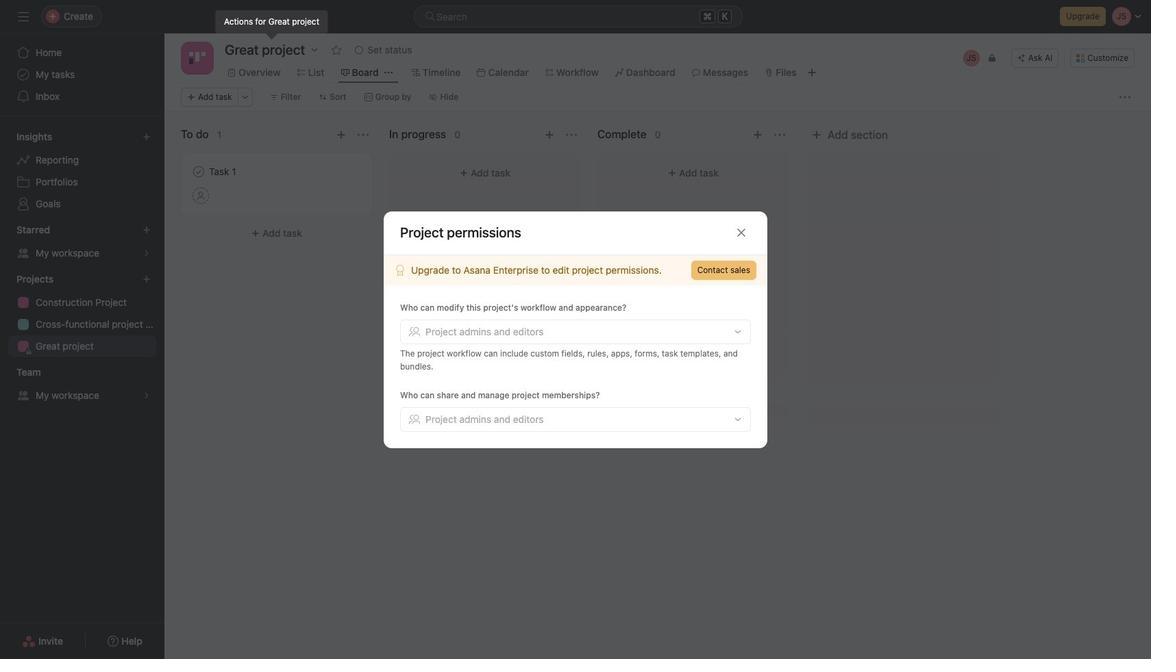 Task type: locate. For each thing, give the bounding box(es) containing it.
board image
[[189, 50, 206, 66]]

tooltip
[[216, 10, 328, 38]]

add task image
[[336, 130, 347, 140]]

dialog
[[384, 211, 767, 448]]

mark complete image
[[191, 164, 207, 180]]

add task image
[[544, 130, 555, 140], [752, 130, 763, 140]]

hide sidebar image
[[18, 11, 29, 22]]

1 horizontal spatial add task image
[[752, 130, 763, 140]]

2 add task image from the left
[[752, 130, 763, 140]]

close this dialog image
[[736, 228, 747, 238]]

0 horizontal spatial add task image
[[544, 130, 555, 140]]



Task type: vqa. For each thing, say whether or not it's contained in the screenshot.
THE WITH
no



Task type: describe. For each thing, give the bounding box(es) containing it.
starred element
[[0, 218, 164, 267]]

global element
[[0, 34, 164, 116]]

projects element
[[0, 267, 164, 360]]

teams element
[[0, 360, 164, 410]]

1 add task image from the left
[[544, 130, 555, 140]]

Mark complete checkbox
[[191, 164, 207, 180]]

insights element
[[0, 125, 164, 218]]

add to starred image
[[331, 45, 342, 56]]



